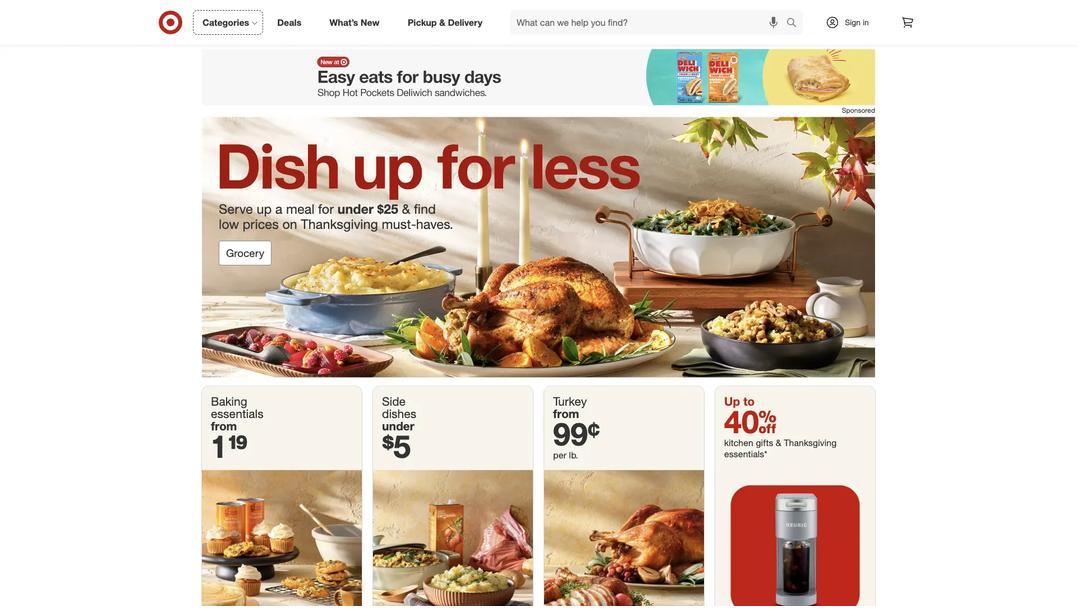 Task type: vqa. For each thing, say whether or not it's contained in the screenshot.
warnings:
no



Task type: describe. For each thing, give the bounding box(es) containing it.
what's new link
[[320, 10, 394, 35]]

on
[[283, 216, 297, 232]]

up to
[[725, 395, 755, 409]]

& find low prices on thanksgiving must-haves.
[[219, 201, 454, 232]]

advertisement region
[[202, 49, 876, 105]]

what's
[[330, 17, 358, 28]]

deals link
[[268, 10, 316, 35]]

dish up for less image
[[202, 117, 876, 378]]

thanksgiving inside kitchen gifts & thanksgiving essentials*
[[784, 438, 837, 449]]

serve up a meal for under $25
[[219, 201, 399, 217]]

up
[[257, 201, 272, 217]]

deals
[[277, 17, 302, 28]]

categories link
[[193, 10, 263, 35]]

sign
[[845, 17, 861, 27]]

$25
[[377, 201, 399, 217]]

lb.
[[569, 450, 579, 461]]

must-
[[382, 216, 416, 232]]

What can we help you find? suggestions appear below search field
[[510, 10, 790, 35]]

grocery button
[[219, 241, 272, 266]]

thanksgiving inside "& find low prices on thanksgiving must-haves."
[[301, 216, 378, 232]]

categories
[[203, 17, 249, 28]]

99¢
[[553, 415, 600, 453]]

delivery
[[448, 17, 483, 28]]

what's new
[[330, 17, 380, 28]]

from inside the turkey from
[[553, 407, 580, 421]]

to
[[744, 395, 755, 409]]

& inside "& find low prices on thanksgiving must-haves."
[[402, 201, 410, 217]]

$5
[[382, 427, 411, 465]]

dishes
[[382, 407, 417, 421]]

0 vertical spatial under
[[338, 201, 374, 217]]

40
[[725, 402, 777, 441]]

turkey
[[553, 395, 587, 409]]

haves.
[[416, 216, 454, 232]]

baking
[[211, 395, 247, 409]]

grocery
[[226, 247, 264, 260]]

sign in link
[[817, 10, 887, 35]]

kitchen
[[725, 438, 754, 449]]

pickup & delivery
[[408, 17, 483, 28]]

a
[[276, 201, 283, 217]]

for
[[318, 201, 334, 217]]

from inside 'baking essentials from'
[[211, 419, 237, 434]]



Task type: locate. For each thing, give the bounding box(es) containing it.
in
[[863, 17, 869, 27]]

thanksgiving
[[301, 216, 378, 232], [784, 438, 837, 449]]

under right for
[[338, 201, 374, 217]]

pickup
[[408, 17, 437, 28]]

thanksgiving right on
[[301, 216, 378, 232]]

& right pickup
[[439, 17, 446, 28]]

thanksgiving right gifts
[[784, 438, 837, 449]]

1 vertical spatial under
[[382, 419, 415, 434]]

per lb.
[[553, 450, 579, 461]]

0 vertical spatial &
[[439, 17, 446, 28]]

0 horizontal spatial &
[[402, 201, 410, 217]]

1 vertical spatial thanksgiving
[[784, 438, 837, 449]]

sponsored
[[842, 106, 876, 114]]

& inside kitchen gifts & thanksgiving essentials*
[[776, 438, 782, 449]]

gifts
[[756, 438, 774, 449]]

1 horizontal spatial under
[[382, 419, 415, 434]]

essentials
[[211, 407, 264, 421]]

meal
[[286, 201, 315, 217]]

search button
[[782, 10, 809, 37]]

baking essentials from
[[211, 395, 264, 434]]

from
[[553, 407, 580, 421], [211, 419, 237, 434]]

up
[[725, 395, 741, 409]]

2 horizontal spatial &
[[776, 438, 782, 449]]

kitchen gifts & thanksgiving essentials*
[[725, 438, 837, 460]]

1
[[211, 427, 227, 465]]

find
[[414, 201, 436, 217]]

sign in
[[845, 17, 869, 27]]

1 vertical spatial &
[[402, 201, 410, 217]]

1 19
[[211, 427, 248, 465]]

0 horizontal spatial thanksgiving
[[301, 216, 378, 232]]

search
[[782, 18, 809, 29]]

0 horizontal spatial under
[[338, 201, 374, 217]]

under down side
[[382, 419, 415, 434]]

prices
[[243, 216, 279, 232]]

1 horizontal spatial &
[[439, 17, 446, 28]]

1 horizontal spatial thanksgiving
[[784, 438, 837, 449]]

&
[[439, 17, 446, 28], [402, 201, 410, 217], [776, 438, 782, 449]]

per
[[553, 450, 567, 461]]

under
[[338, 201, 374, 217], [382, 419, 415, 434]]

serve
[[219, 201, 253, 217]]

0 horizontal spatial from
[[211, 419, 237, 434]]

& right $25
[[402, 201, 410, 217]]

2 vertical spatial &
[[776, 438, 782, 449]]

& right gifts
[[776, 438, 782, 449]]

side dishes under
[[382, 395, 417, 434]]

essentials*
[[725, 449, 768, 460]]

pickup & delivery link
[[398, 10, 497, 35]]

side
[[382, 395, 406, 409]]

1 horizontal spatial from
[[553, 407, 580, 421]]

0 vertical spatial thanksgiving
[[301, 216, 378, 232]]

new
[[361, 17, 380, 28]]

low
[[219, 216, 239, 232]]

19
[[227, 427, 248, 465]]

turkey from
[[553, 395, 587, 421]]

under inside side dishes under
[[382, 419, 415, 434]]



